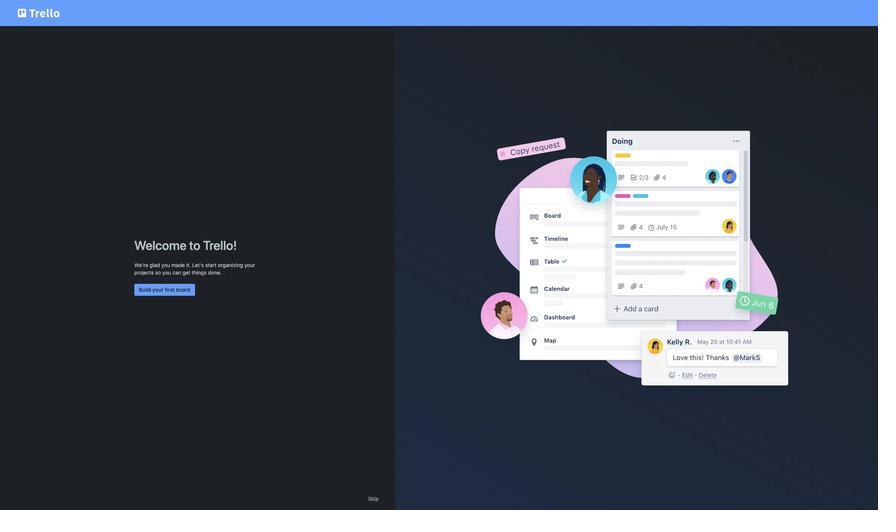 Task type: vqa. For each thing, say whether or not it's contained in the screenshot.
Build
yes



Task type: locate. For each thing, give the bounding box(es) containing it.
1 horizontal spatial your
[[244, 262, 255, 268]]

glad
[[150, 262, 160, 268]]

trello!
[[203, 238, 237, 253]]

so
[[155, 269, 161, 276]]

your right organizing
[[244, 262, 255, 268]]

your inside button
[[153, 287, 164, 293]]

your
[[244, 262, 255, 268], [153, 287, 164, 293]]

1 vertical spatial your
[[153, 287, 164, 293]]

you right so
[[162, 269, 171, 276]]

skip
[[368, 496, 379, 502]]

your left first
[[153, 287, 164, 293]]

organizing
[[218, 262, 243, 268]]

you right glad
[[161, 262, 170, 268]]

welcome to trello! image
[[471, 122, 803, 415]]

you
[[161, 262, 170, 268], [162, 269, 171, 276]]

we're
[[134, 262, 148, 268]]

build
[[139, 287, 151, 293]]

0 vertical spatial your
[[244, 262, 255, 268]]

0 vertical spatial you
[[161, 262, 170, 268]]

made
[[172, 262, 185, 268]]

to
[[189, 238, 200, 253]]

0 horizontal spatial your
[[153, 287, 164, 293]]

can
[[172, 269, 181, 276]]

1 vertical spatial you
[[162, 269, 171, 276]]



Task type: describe. For each thing, give the bounding box(es) containing it.
things
[[192, 269, 207, 276]]

projects
[[134, 269, 154, 276]]

get
[[183, 269, 190, 276]]

your inside we're glad you made it. let's start organizing your projects so you can get things done.
[[244, 262, 255, 268]]

first
[[165, 287, 175, 293]]

board
[[176, 287, 190, 293]]

build your first board
[[139, 287, 190, 293]]

welcome to trello!
[[134, 238, 237, 253]]

it.
[[186, 262, 191, 268]]

skip button
[[368, 496, 379, 503]]

let's
[[192, 262, 204, 268]]

build your first board button
[[134, 284, 195, 296]]

trello image
[[16, 4, 61, 22]]

we're glad you made it. let's start organizing your projects so you can get things done.
[[134, 262, 255, 276]]

welcome
[[134, 238, 187, 253]]

start
[[205, 262, 217, 268]]

done.
[[208, 269, 222, 276]]



